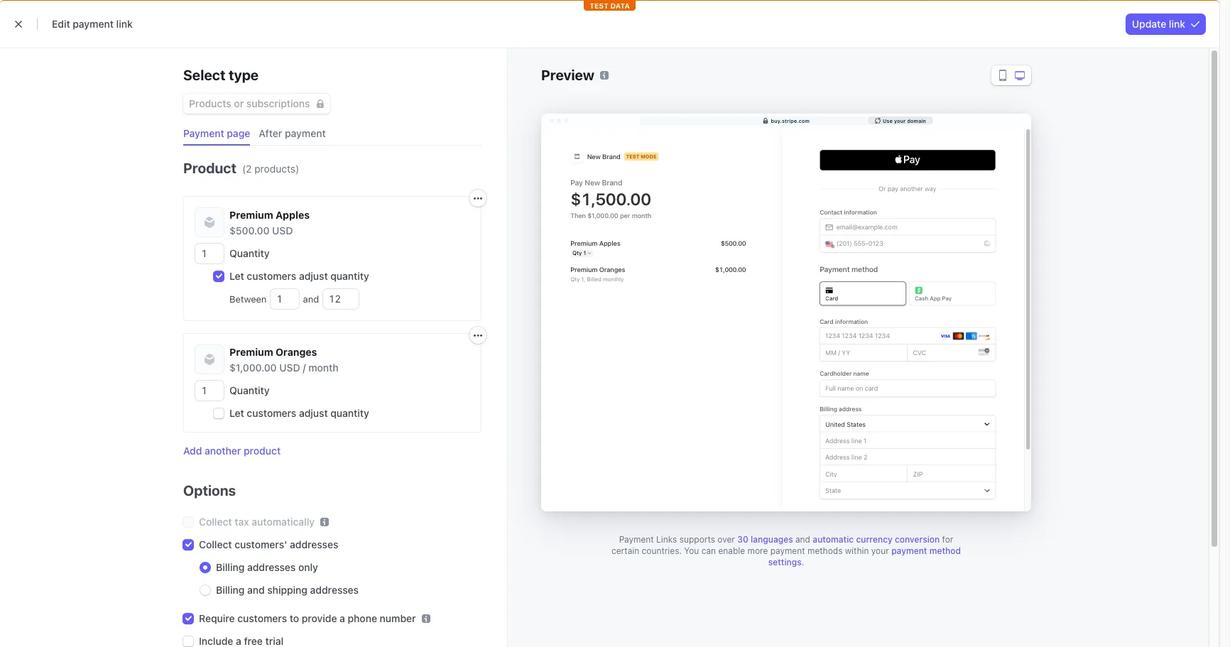 Task type: locate. For each thing, give the bounding box(es) containing it.
settings
[[768, 557, 802, 567]]

another
[[205, 445, 241, 457]]

premium up $500.00
[[229, 209, 273, 221]]

payment link settings tab list
[[178, 122, 482, 146]]

0 vertical spatial payment
[[183, 127, 224, 139]]

customers up minimum adjustable quantity number field
[[247, 270, 296, 282]]

1 vertical spatial let
[[229, 407, 244, 419]]

test
[[1081, 39, 1101, 51]]

phone
[[348, 612, 377, 624]]

conversion
[[895, 534, 940, 545]]

quantity up maximum adjustable quantity number field
[[330, 270, 369, 282]]

0 vertical spatial products
[[281, 39, 323, 51]]

customers left to
[[237, 612, 287, 624]]

customers for $1,000.00
[[247, 407, 296, 419]]

1 quantity from the top
[[330, 270, 369, 282]]

your inside for certain countries. you can enable more payment methods within your
[[871, 545, 889, 556]]

edit
[[52, 18, 70, 30]]

your down automatic currency conversion link
[[871, 545, 889, 556]]

let customers adjust quantity up minimum adjustable quantity number field
[[229, 270, 369, 282]]

payment inside for certain countries. you can enable more payment methods within your
[[770, 545, 805, 556]]

premium apples $500.00 usd
[[229, 209, 310, 237]]

adjust up maximum adjustable quantity number field
[[299, 270, 328, 282]]

let up between
[[229, 270, 244, 282]]

/
[[303, 362, 306, 374]]

let customers adjust quantity for $1,000.00
[[229, 407, 369, 419]]

0 vertical spatial billing
[[340, 39, 369, 51]]

products or subscriptions
[[189, 97, 310, 109]]

addresses up a
[[310, 584, 359, 596]]

1 vertical spatial products
[[189, 97, 231, 109]]

domain
[[907, 118, 926, 123]]

2 adjust from the top
[[299, 407, 328, 419]]

usd for $1,000.00
[[279, 362, 300, 374]]

1 vertical spatial customers
[[247, 407, 296, 419]]

provide
[[302, 612, 337, 624]]

1 vertical spatial your
[[871, 545, 889, 556]]

balances
[[153, 39, 196, 51]]

number
[[380, 612, 416, 624]]

30
[[737, 534, 748, 545]]

0 vertical spatial let customers adjust quantity
[[229, 270, 369, 282]]

balances link
[[146, 37, 203, 54]]

link right update
[[1169, 18, 1185, 30]]

1 horizontal spatial link
[[1169, 18, 1185, 30]]

usd inside premium oranges $1,000.00 usd / month
[[279, 362, 300, 374]]

Quantity number field
[[195, 381, 224, 401]]

1 adjust from the top
[[299, 270, 328, 282]]

require customers to provide a phone number
[[199, 612, 416, 624]]

0 vertical spatial quantity
[[330, 270, 369, 282]]

collect
[[199, 516, 232, 528], [199, 538, 232, 550]]

let for $500.00 usd
[[229, 270, 244, 282]]

2 quantity from the top
[[330, 407, 369, 419]]

for
[[942, 534, 953, 545]]

None number field
[[195, 244, 224, 263]]

usd left /
[[279, 362, 300, 374]]

1 horizontal spatial your
[[894, 118, 906, 123]]

subscriptions
[[246, 97, 310, 109]]

create button
[[971, 7, 1029, 24]]

after
[[259, 127, 282, 139]]

premium inside premium oranges $1,000.00 usd / month
[[229, 346, 273, 358]]

apples
[[276, 209, 310, 221]]

payment up the certain
[[619, 534, 654, 545]]

within
[[845, 545, 869, 556]]

1 premium from the top
[[229, 209, 273, 221]]

oranges
[[276, 346, 317, 358]]

1 vertical spatial collect
[[199, 538, 232, 550]]

0 vertical spatial premium
[[229, 209, 273, 221]]

1 vertical spatial premium
[[229, 346, 273, 358]]

1 horizontal spatial products
[[281, 39, 323, 51]]

premium up $1,000.00
[[229, 346, 273, 358]]

$1,000.00
[[229, 362, 277, 374]]

0 horizontal spatial products
[[189, 97, 231, 109]]

1 vertical spatial quantity
[[330, 407, 369, 419]]

.
[[802, 557, 804, 567]]

page
[[227, 127, 250, 139]]

let customers adjust quantity down /
[[229, 407, 369, 419]]

and right minimum adjustable quantity number field
[[300, 293, 322, 305]]

products
[[281, 39, 323, 51], [189, 97, 231, 109]]

collect left "customers'"
[[199, 538, 232, 550]]

payment
[[73, 18, 114, 30], [285, 127, 326, 139], [770, 545, 805, 556], [891, 545, 927, 556]]

products left billing link
[[281, 39, 323, 51]]

2 collect from the top
[[199, 538, 232, 550]]

1 vertical spatial quantity
[[229, 384, 270, 396]]

test data
[[590, 60, 630, 69]]

developers
[[1013, 39, 1066, 51]]

1 collect from the top
[[199, 516, 232, 528]]

1 let from the top
[[229, 270, 244, 282]]

products left "or"
[[189, 97, 231, 109]]

collect for collect tax automatically
[[199, 516, 232, 528]]

quantity down $1,000.00
[[229, 384, 270, 396]]

1 horizontal spatial payment
[[619, 534, 654, 545]]

2 premium from the top
[[229, 346, 273, 358]]

premium
[[229, 209, 273, 221], [229, 346, 273, 358]]

2 quantity from the top
[[229, 384, 270, 396]]

link up payments on the top
[[116, 18, 133, 30]]

your
[[894, 118, 906, 123], [871, 545, 889, 556]]

adjust for premium apples $500.00 usd
[[299, 270, 328, 282]]

products link
[[274, 37, 330, 54]]

payment page tab panel
[[172, 146, 487, 647]]

0 vertical spatial adjust
[[299, 270, 328, 282]]

addresses
[[290, 538, 338, 550], [247, 561, 296, 573], [310, 584, 359, 596]]

quantity for premium oranges $1,000.00 usd / month
[[330, 407, 369, 419]]

test
[[590, 60, 609, 69]]

link inside button
[[1169, 18, 1185, 30]]

between
[[229, 293, 269, 305]]

2 horizontal spatial and
[[795, 534, 810, 545]]

quantity down month
[[330, 407, 369, 419]]

1 vertical spatial and
[[795, 534, 810, 545]]

billing left reports
[[340, 39, 369, 51]]

1 vertical spatial adjust
[[299, 407, 328, 419]]

(2
[[242, 162, 252, 174]]

0 vertical spatial quantity
[[229, 247, 270, 259]]

product
[[244, 445, 281, 457]]

let customers adjust quantity
[[229, 270, 369, 282], [229, 407, 369, 419]]

2 let customers adjust quantity from the top
[[229, 407, 369, 419]]

billing up the require at bottom
[[216, 584, 245, 596]]

0 horizontal spatial and
[[247, 584, 265, 596]]

0 horizontal spatial link
[[116, 18, 133, 30]]

2 let from the top
[[229, 407, 244, 419]]

0 vertical spatial collect
[[199, 516, 232, 528]]

1 vertical spatial billing
[[216, 561, 245, 573]]

1 let customers adjust quantity from the top
[[229, 270, 369, 282]]

collect customers' addresses
[[199, 538, 338, 550]]

update link
[[1132, 18, 1185, 30]]

payment links supports over 30 languages and automatic currency conversion
[[619, 534, 940, 545]]

0 horizontal spatial payment
[[183, 127, 224, 139]]

0 vertical spatial let
[[229, 270, 244, 282]]

0 vertical spatial usd
[[272, 224, 293, 237]]

billing for billing
[[340, 39, 369, 51]]

connect
[[440, 39, 480, 51]]

2 link from the left
[[1169, 18, 1185, 30]]

collect tax automatically
[[199, 516, 315, 528]]

1 vertical spatial payment
[[619, 534, 654, 545]]

automatic currency conversion link
[[813, 534, 940, 545]]

add another product
[[183, 445, 281, 457]]

0 horizontal spatial your
[[871, 545, 889, 556]]

payment method settings
[[768, 545, 961, 567]]

reports link
[[379, 37, 430, 54]]

usd inside 'premium apples $500.00 usd'
[[272, 224, 293, 237]]

payment left page
[[183, 127, 224, 139]]

svg image
[[474, 194, 482, 203]]

payment inside button
[[183, 127, 224, 139]]

billing down "customers'"
[[216, 561, 245, 573]]

customers up product
[[247, 407, 296, 419]]

2 vertical spatial addresses
[[310, 584, 359, 596]]

Maximum adjustable quantity number field
[[323, 289, 358, 309]]

customers
[[213, 39, 264, 51]]

payment page button
[[178, 122, 259, 146]]

for certain countries. you can enable more payment methods within your
[[612, 534, 953, 556]]

products inside button
[[189, 97, 231, 109]]

30 languages link
[[737, 534, 793, 545]]

$500.00
[[229, 224, 270, 237]]

premium for $1,000.00
[[229, 346, 273, 358]]

products for products or subscriptions
[[189, 97, 231, 109]]

a
[[340, 612, 345, 624]]

and down 'billing addresses only' on the left bottom of the page
[[247, 584, 265, 596]]

addresses up 'only'
[[290, 538, 338, 550]]

usd for $500.00
[[272, 224, 293, 237]]

premium inside 'premium apples $500.00 usd'
[[229, 209, 273, 221]]

payment inside payment method settings
[[891, 545, 927, 556]]

quantity
[[330, 270, 369, 282], [330, 407, 369, 419]]

0 vertical spatial customers
[[247, 270, 296, 282]]

billing
[[340, 39, 369, 51], [216, 561, 245, 573], [216, 584, 245, 596]]

1 vertical spatial usd
[[279, 362, 300, 374]]

products)
[[254, 162, 299, 174]]

payments
[[90, 39, 136, 51]]

can
[[701, 545, 716, 556]]

and
[[300, 293, 322, 305], [795, 534, 810, 545], [247, 584, 265, 596]]

payment method settings link
[[768, 545, 961, 567]]

your right 'use'
[[894, 118, 906, 123]]

quantity down $500.00
[[229, 247, 270, 259]]

2 vertical spatial billing
[[216, 584, 245, 596]]

currency
[[856, 534, 893, 545]]

let up add another product
[[229, 407, 244, 419]]

developers link
[[1006, 37, 1073, 54]]

None search field
[[421, 7, 770, 25]]

1 horizontal spatial and
[[300, 293, 322, 305]]

1 quantity from the top
[[229, 247, 270, 259]]

adjust down /
[[299, 407, 328, 419]]

and up .
[[795, 534, 810, 545]]

only
[[298, 561, 318, 573]]

addresses down collect customers' addresses
[[247, 561, 296, 573]]

1 vertical spatial let customers adjust quantity
[[229, 407, 369, 419]]

collect left tax
[[199, 516, 232, 528]]

0 vertical spatial your
[[894, 118, 906, 123]]

2 vertical spatial customers
[[237, 612, 287, 624]]

payment for payment page
[[183, 127, 224, 139]]

update link button
[[1126, 13, 1205, 34]]

let customers adjust quantity for $500.00
[[229, 270, 369, 282]]

usd down apples
[[272, 224, 293, 237]]

home
[[45, 39, 73, 51]]



Task type: describe. For each thing, give the bounding box(es) containing it.
svg image
[[474, 331, 482, 340]]

links
[[656, 534, 677, 545]]

enable
[[718, 545, 745, 556]]

1 vertical spatial addresses
[[247, 561, 296, 573]]

none number field inside the payment page tab panel
[[195, 244, 224, 263]]

use your domain
[[883, 118, 926, 123]]

more
[[497, 39, 521, 51]]

data
[[610, 60, 630, 69]]

add another product button
[[183, 444, 281, 458]]

month
[[308, 362, 339, 374]]

use
[[883, 118, 893, 123]]

billing and shipping addresses
[[216, 584, 359, 596]]

product
[[183, 160, 236, 176]]

after payment button
[[253, 122, 334, 146]]

use your domain button
[[868, 116, 933, 124]]

reports
[[386, 39, 423, 51]]

products or subscriptions button
[[183, 91, 330, 114]]

preview
[[541, 67, 594, 83]]

you
[[684, 545, 699, 556]]

more button
[[490, 37, 542, 54]]

payment for payment links supports over 30 languages and automatic currency conversion
[[619, 534, 654, 545]]

languages
[[751, 534, 793, 545]]

mode
[[1104, 39, 1130, 51]]

billing addresses only
[[216, 561, 318, 573]]

to
[[290, 612, 299, 624]]

method
[[929, 545, 961, 556]]

your inside button
[[894, 118, 906, 123]]

countries.
[[642, 545, 682, 556]]

select type
[[183, 67, 259, 83]]

more
[[748, 545, 768, 556]]

collect for collect customers' addresses
[[199, 538, 232, 550]]

2 vertical spatial and
[[247, 584, 265, 596]]

update
[[1132, 18, 1166, 30]]

customers for $500.00
[[247, 270, 296, 282]]

premium for $500.00
[[229, 209, 273, 221]]

products for products
[[281, 39, 323, 51]]

billing for billing and shipping addresses
[[216, 584, 245, 596]]

options
[[183, 482, 236, 499]]

new
[[64, 11, 82, 21]]

0 vertical spatial and
[[300, 293, 322, 305]]

quantity for $500.00
[[229, 247, 270, 259]]

new brand button
[[38, 6, 123, 26]]

certain
[[612, 545, 639, 556]]

require
[[199, 612, 235, 624]]

customers link
[[206, 37, 271, 54]]

or
[[234, 97, 244, 109]]

quantity for premium apples $500.00 usd
[[330, 270, 369, 282]]

brand
[[84, 11, 108, 21]]

select
[[183, 67, 225, 83]]

automatic
[[813, 534, 854, 545]]

premium oranges $1,000.00 usd / month
[[229, 346, 339, 374]]

quantity for $1,000.00
[[229, 384, 270, 396]]

billing for billing addresses only
[[216, 561, 245, 573]]

adjust for premium oranges $1,000.00 usd / month
[[299, 407, 328, 419]]

shipping
[[267, 584, 308, 596]]

product (2 products)
[[183, 160, 299, 176]]

test mode
[[1081, 39, 1130, 51]]

payment page
[[183, 127, 250, 139]]

1 link from the left
[[116, 18, 133, 30]]

0 vertical spatial addresses
[[290, 538, 338, 550]]

buy.stripe.com
[[771, 118, 810, 123]]

billing link
[[333, 37, 376, 54]]

let for $1,000.00 usd / month
[[229, 407, 244, 419]]

after payment
[[259, 127, 326, 139]]

methods
[[807, 545, 843, 556]]

type
[[229, 67, 259, 83]]

automatically
[[252, 516, 315, 528]]

create
[[979, 10, 1007, 21]]

customers'
[[235, 538, 287, 550]]

add
[[183, 445, 202, 457]]

connect link
[[433, 37, 487, 54]]

home link
[[38, 37, 80, 54]]

payments element
[[38, 0, 166, 647]]

payments link
[[83, 37, 143, 54]]

supports
[[679, 534, 715, 545]]

Minimum adjustable quantity number field
[[271, 289, 299, 309]]

payment inside button
[[285, 127, 326, 139]]

new brand
[[64, 11, 108, 21]]



Task type: vqa. For each thing, say whether or not it's contained in the screenshot.
Overview link
no



